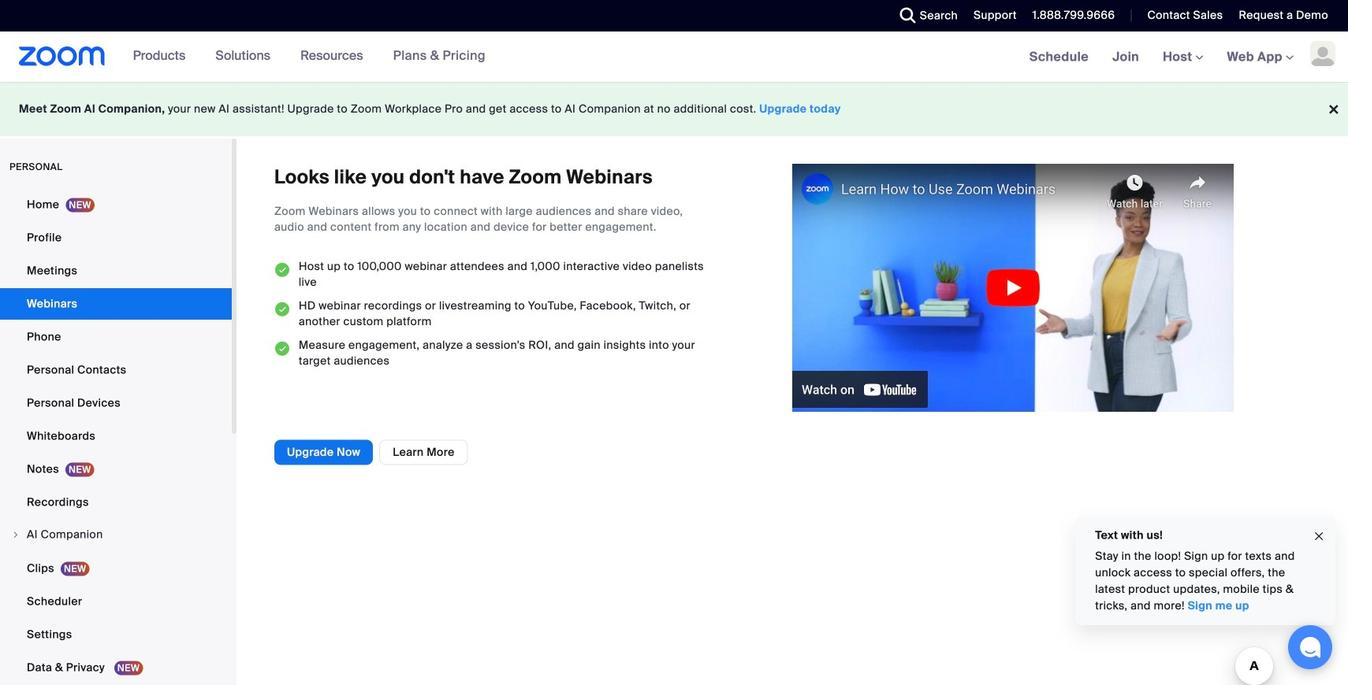 Task type: locate. For each thing, give the bounding box(es) containing it.
menu item
[[0, 520, 232, 552]]

open chat image
[[1299, 637, 1321, 659]]

banner
[[0, 32, 1348, 83]]

zoom logo image
[[19, 47, 105, 66]]

right image
[[11, 531, 20, 540]]

footer
[[0, 82, 1348, 136]]



Task type: vqa. For each thing, say whether or not it's contained in the screenshot.
Close icon
yes



Task type: describe. For each thing, give the bounding box(es) containing it.
meetings navigation
[[1018, 32, 1348, 83]]

personal menu menu
[[0, 189, 232, 686]]

product information navigation
[[105, 32, 497, 82]]

close image
[[1313, 528, 1325, 546]]

profile picture image
[[1310, 41, 1335, 66]]



